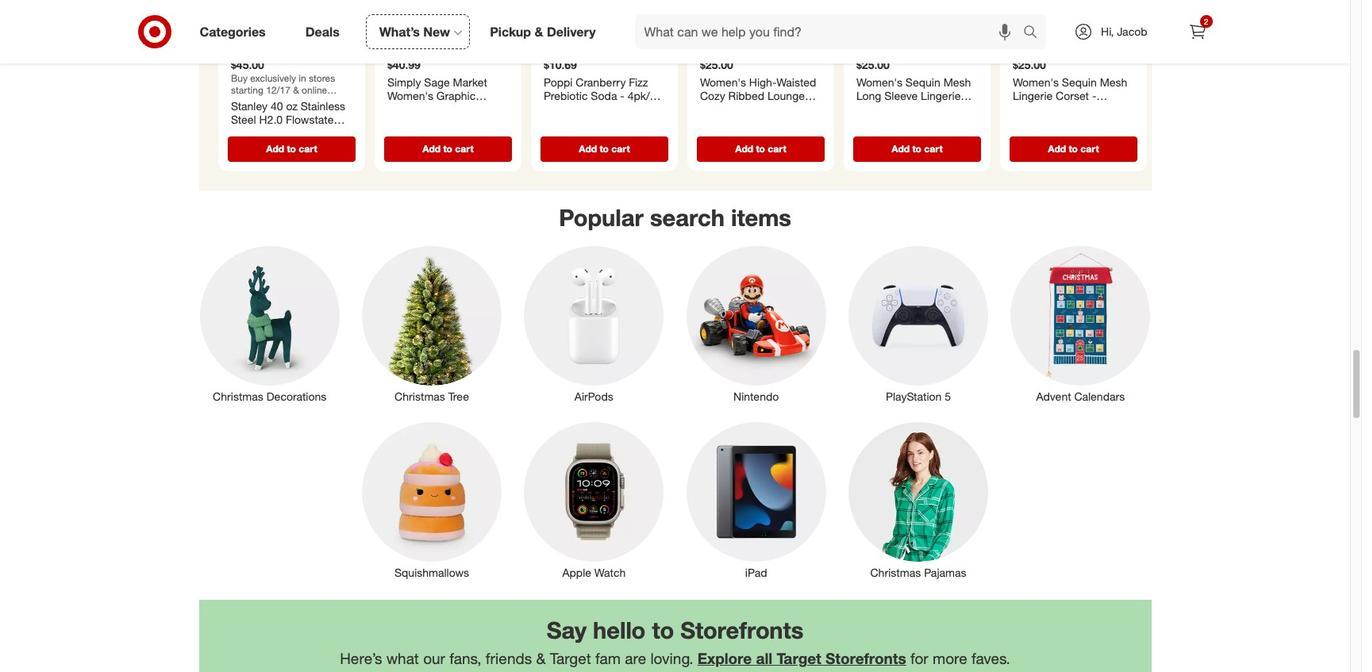 Task type: describe. For each thing, give the bounding box(es) containing it.
christmas tree link
[[351, 243, 513, 405]]

to for "add to cart" button related to poppi cranberry fizz prebiotic soda - 4pk/12 fl oz cans
[[599, 143, 608, 154]]

say
[[547, 616, 587, 645]]

hi, jacob
[[1101, 25, 1148, 38]]

women's for lingerie
[[1013, 75, 1059, 89]]

tree
[[448, 390, 469, 403]]

watch
[[594, 566, 626, 580]]

add to cart button for women's high-waisted cozy ribbed lounge flare leggings - wild fable™ burgundy xl
[[697, 136, 824, 162]]

4pk/12
[[627, 89, 662, 102]]

carousel region
[[199, 0, 1151, 190]]

- inside $25.00 women's sequin mesh long sleeve lingerie bodysuit - auden™ black xl
[[903, 103, 908, 116]]

here's
[[340, 650, 382, 668]]

$25.00 women's sequin mesh lingerie corset - auden™ black s
[[1013, 58, 1127, 116]]

jacob
[[1117, 25, 1148, 38]]

stores
[[308, 72, 335, 84]]

friends
[[486, 650, 532, 668]]

decorations
[[267, 390, 326, 403]]

add to cart for women's sequin mesh long sleeve lingerie bodysuit - auden™ black xl
[[891, 143, 942, 154]]

deals
[[305, 23, 340, 39]]

popular search items
[[559, 203, 791, 231]]

ipad link
[[675, 419, 837, 581]]

corset
[[1056, 89, 1089, 102]]

0 vertical spatial search
[[1016, 25, 1054, 41]]

faves.
[[972, 650, 1010, 668]]

starting
[[231, 84, 263, 96]]

explore
[[698, 650, 752, 668]]

xl inside $25.00 women's sequin mesh long sleeve lingerie bodysuit - auden™ black xl
[[887, 117, 900, 130]]

add to cart button for poppi cranberry fizz prebiotic soda - 4pk/12 fl oz cans
[[540, 136, 668, 162]]

what
[[386, 650, 419, 668]]

$40.99 link
[[381, 0, 515, 133]]

pickup & delivery
[[490, 23, 596, 39]]

categories
[[200, 23, 266, 39]]

cart for $25.00 women's high-waisted cozy ribbed lounge flare leggings - wild fable™ burgundy xl
[[767, 143, 786, 154]]

fl
[[543, 103, 549, 116]]

waisted
[[776, 75, 816, 89]]

xl inside $25.00 women's high-waisted cozy ribbed lounge flare leggings - wild fable™ burgundy xl
[[787, 117, 800, 130]]

add for women's high-waisted cozy ribbed lounge flare leggings - wild fable™ burgundy xl
[[735, 143, 753, 154]]

wild
[[783, 103, 805, 116]]

12/24
[[231, 96, 255, 108]]

all
[[756, 650, 773, 668]]

to inside say hello to storefronts here's what our fans, friends & target fam are loving. explore all target storefronts for more faves.
[[652, 616, 674, 645]]

women's for long
[[856, 75, 902, 89]]

1 add to cart button from the left
[[227, 136, 355, 162]]

pickup
[[490, 23, 531, 39]]

add to cart for poppi cranberry fizz prebiotic soda - 4pk/12 fl oz cans
[[579, 143, 630, 154]]

0 horizontal spatial search
[[650, 203, 725, 231]]

poppi
[[543, 75, 572, 89]]

what's new link
[[366, 14, 470, 49]]

oz
[[552, 103, 564, 116]]

1 cart from the left
[[298, 143, 317, 154]]

sequin for corset
[[1062, 75, 1097, 89]]

cans
[[567, 103, 592, 116]]

search button
[[1016, 14, 1054, 52]]

mesh for -
[[1100, 75, 1127, 89]]

lingerie inside $25.00 women's sequin mesh lingerie corset - auden™ black s
[[1013, 89, 1052, 102]]

5
[[945, 390, 951, 403]]

add to cart for women's sequin mesh lingerie corset - auden™ black s
[[1048, 143, 1099, 154]]

0 vertical spatial &
[[535, 23, 543, 39]]

advent calendars link
[[1000, 243, 1162, 405]]

& inside $45.00 buy exclusively in stores starting 12/17 & online 12/24
[[293, 84, 299, 96]]

1 target from the left
[[550, 650, 591, 668]]

apple
[[562, 566, 591, 580]]

playstation
[[886, 390, 942, 403]]

- inside $10.69 poppi cranberry fizz prebiotic soda - 4pk/12 fl oz cans
[[620, 89, 624, 102]]

christmas for christmas decorations
[[213, 390, 263, 403]]

to for "add to cart" button corresponding to women's high-waisted cozy ribbed lounge flare leggings - wild fable™ burgundy xl
[[756, 143, 765, 154]]

squishmallows
[[395, 566, 469, 580]]

women's for cozy
[[700, 75, 746, 89]]

black inside $25.00 women's sequin mesh lingerie corset - auden™ black s
[[1054, 103, 1081, 116]]

s
[[1084, 103, 1092, 116]]

fam
[[595, 650, 621, 668]]

2 add to cart button from the left
[[384, 136, 512, 162]]

$45.00
[[231, 58, 264, 72]]

explore all target storefronts link
[[698, 650, 906, 668]]

prebiotic
[[543, 89, 587, 102]]

airpods link
[[513, 243, 675, 405]]

2 cart from the left
[[455, 143, 473, 154]]

2
[[1204, 17, 1208, 26]]

$45.00 buy exclusively in stores starting 12/17 & online 12/24
[[231, 58, 335, 108]]

auden™ inside $25.00 women's sequin mesh lingerie corset - auden™ black s
[[1013, 103, 1051, 116]]

lounge
[[767, 89, 804, 102]]

in
[[298, 72, 306, 84]]

what's new
[[379, 23, 450, 39]]

playstation 5 link
[[837, 243, 1000, 405]]

loving.
[[650, 650, 693, 668]]

long
[[856, 89, 881, 102]]

cozy
[[700, 89, 725, 102]]

christmas pajamas
[[870, 566, 967, 580]]

add to cart button for women's sequin mesh long sleeve lingerie bodysuit - auden™ black xl
[[853, 136, 981, 162]]

advent
[[1036, 390, 1071, 403]]

christmas tree
[[395, 390, 469, 403]]

categories link
[[186, 14, 286, 49]]

cart for $10.69 poppi cranberry fizz prebiotic soda - 4pk/12 fl oz cans
[[611, 143, 630, 154]]

add for women's sequin mesh long sleeve lingerie bodysuit - auden™ black xl
[[891, 143, 909, 154]]

items
[[731, 203, 791, 231]]

mesh for lingerie
[[943, 75, 971, 89]]

leggings
[[727, 103, 773, 116]]

- inside $25.00 women's sequin mesh lingerie corset - auden™ black s
[[1092, 89, 1096, 102]]

deals link
[[292, 14, 359, 49]]

apple watch link
[[513, 419, 675, 581]]

ribbed
[[728, 89, 764, 102]]

for
[[911, 650, 929, 668]]



Task type: locate. For each thing, give the bounding box(es) containing it.
women's up cozy
[[700, 75, 746, 89]]

sequin up "sleeve"
[[905, 75, 940, 89]]

to for "add to cart" button associated with women's sequin mesh lingerie corset - auden™ black s
[[1068, 143, 1078, 154]]

0 horizontal spatial $25.00
[[700, 58, 733, 72]]

to
[[287, 143, 296, 154], [443, 143, 452, 154], [599, 143, 608, 154], [756, 143, 765, 154], [912, 143, 921, 154], [1068, 143, 1078, 154], [652, 616, 674, 645]]

hello
[[593, 616, 646, 645]]

sequin inside $25.00 women's sequin mesh long sleeve lingerie bodysuit - auden™ black xl
[[905, 75, 940, 89]]

hi,
[[1101, 25, 1114, 38]]

christmas inside christmas decorations link
[[213, 390, 263, 403]]

1 horizontal spatial lingerie
[[1013, 89, 1052, 102]]

2 horizontal spatial women's
[[1013, 75, 1059, 89]]

to for women's sequin mesh long sleeve lingerie bodysuit - auden™ black xl "add to cart" button
[[912, 143, 921, 154]]

search left items on the top right of page
[[650, 203, 725, 231]]

ipad
[[745, 566, 767, 580]]

1 women's from the left
[[700, 75, 746, 89]]

1 horizontal spatial $25.00
[[856, 58, 889, 72]]

christmas left pajamas
[[870, 566, 921, 580]]

pajamas
[[924, 566, 967, 580]]

1 horizontal spatial storefronts
[[826, 650, 906, 668]]

6 add to cart from the left
[[1048, 143, 1099, 154]]

2 women's from the left
[[856, 75, 902, 89]]

- down lounge
[[776, 103, 780, 116]]

storefronts
[[681, 616, 804, 645], [826, 650, 906, 668]]

christmas pajamas link
[[837, 419, 1000, 581]]

target right all
[[777, 650, 822, 668]]

2 sequin from the left
[[1062, 75, 1097, 89]]

2 link
[[1180, 14, 1215, 49]]

1 vertical spatial &
[[293, 84, 299, 96]]

0 horizontal spatial target
[[550, 650, 591, 668]]

0 horizontal spatial storefronts
[[681, 616, 804, 645]]

black
[[1054, 103, 1081, 116], [856, 117, 884, 130]]

5 add to cart from the left
[[891, 143, 942, 154]]

bodysuit
[[856, 103, 900, 116]]

1 vertical spatial black
[[856, 117, 884, 130]]

0 horizontal spatial black
[[856, 117, 884, 130]]

1 lingerie from the left
[[921, 89, 960, 102]]

3 women's from the left
[[1013, 75, 1059, 89]]

christmas decorations
[[213, 390, 326, 403]]

xl
[[787, 117, 800, 130], [887, 117, 900, 130]]

1 vertical spatial storefronts
[[826, 650, 906, 668]]

3 add to cart button from the left
[[540, 136, 668, 162]]

target
[[550, 650, 591, 668], [777, 650, 822, 668]]

christmas left decorations
[[213, 390, 263, 403]]

online
[[301, 84, 327, 96]]

fable™
[[700, 117, 733, 130]]

add for poppi cranberry fizz prebiotic soda - 4pk/12 fl oz cans
[[579, 143, 597, 154]]

lingerie right "sleeve"
[[921, 89, 960, 102]]

- down "sleeve"
[[903, 103, 908, 116]]

$25.00 down search button
[[1013, 58, 1046, 72]]

christmas for christmas tree
[[395, 390, 445, 403]]

$25.00 inside $25.00 women's sequin mesh lingerie corset - auden™ black s
[[1013, 58, 1046, 72]]

sequin inside $25.00 women's sequin mesh lingerie corset - auden™ black s
[[1062, 75, 1097, 89]]

fizz
[[629, 75, 648, 89]]

0 horizontal spatial women's
[[700, 75, 746, 89]]

1 horizontal spatial target
[[777, 650, 822, 668]]

2 lingerie from the left
[[1013, 89, 1052, 102]]

squishmallows link
[[351, 419, 513, 581]]

apple watch
[[562, 566, 626, 580]]

2 xl from the left
[[887, 117, 900, 130]]

0 horizontal spatial lingerie
[[921, 89, 960, 102]]

2 vertical spatial &
[[536, 650, 546, 668]]

lingerie inside $25.00 women's sequin mesh long sleeve lingerie bodysuit - auden™ black xl
[[921, 89, 960, 102]]

1 horizontal spatial black
[[1054, 103, 1081, 116]]

storefronts up explore
[[681, 616, 804, 645]]

popular
[[559, 203, 644, 231]]

2 auden™ from the left
[[1013, 103, 1051, 116]]

nintendo
[[734, 390, 779, 403]]

$25.00 inside $25.00 women's sequin mesh long sleeve lingerie bodysuit - auden™ black xl
[[856, 58, 889, 72]]

$25.00 up cozy
[[700, 58, 733, 72]]

1 add to cart from the left
[[266, 143, 317, 154]]

4 cart from the left
[[767, 143, 786, 154]]

sleeve
[[884, 89, 917, 102]]

sequin
[[905, 75, 940, 89], [1062, 75, 1097, 89]]

burgundy
[[736, 117, 784, 130]]

5 add from the left
[[891, 143, 909, 154]]

nintendo link
[[675, 243, 837, 405]]

are
[[625, 650, 646, 668]]

christmas inside "christmas tree" link
[[395, 390, 445, 403]]

sequin for sleeve
[[905, 75, 940, 89]]

1 $25.00 from the left
[[700, 58, 733, 72]]

6 add to cart button from the left
[[1009, 136, 1137, 162]]

new
[[423, 23, 450, 39]]

$25.00 women's sequin mesh long sleeve lingerie bodysuit - auden™ black xl
[[856, 58, 971, 130]]

1 xl from the left
[[787, 117, 800, 130]]

1 horizontal spatial christmas
[[395, 390, 445, 403]]

add to cart for women's high-waisted cozy ribbed lounge flare leggings - wild fable™ burgundy xl
[[735, 143, 786, 154]]

0 vertical spatial storefronts
[[681, 616, 804, 645]]

mesh inside $25.00 women's sequin mesh lingerie corset - auden™ black s
[[1100, 75, 1127, 89]]

3 add from the left
[[579, 143, 597, 154]]

0 horizontal spatial sequin
[[905, 75, 940, 89]]

our
[[423, 650, 445, 668]]

0 horizontal spatial mesh
[[943, 75, 971, 89]]

xl down bodysuit
[[887, 117, 900, 130]]

auden™ left s
[[1013, 103, 1051, 116]]

2 add from the left
[[422, 143, 440, 154]]

4 add to cart button from the left
[[697, 136, 824, 162]]

- right soda
[[620, 89, 624, 102]]

1 horizontal spatial auden™
[[1013, 103, 1051, 116]]

1 horizontal spatial sequin
[[1062, 75, 1097, 89]]

add to cart button for women's sequin mesh lingerie corset - auden™ black s
[[1009, 136, 1137, 162]]

-
[[620, 89, 624, 102], [1092, 89, 1096, 102], [776, 103, 780, 116], [903, 103, 908, 116]]

1 vertical spatial search
[[650, 203, 725, 231]]

more
[[933, 650, 967, 668]]

search
[[1016, 25, 1054, 41], [650, 203, 725, 231]]

1 mesh from the left
[[943, 75, 971, 89]]

3 add to cart from the left
[[579, 143, 630, 154]]

2 mesh from the left
[[1100, 75, 1127, 89]]

0 horizontal spatial xl
[[787, 117, 800, 130]]

cart for $25.00 women's sequin mesh lingerie corset - auden™ black s
[[1080, 143, 1099, 154]]

$25.00 inside $25.00 women's high-waisted cozy ribbed lounge flare leggings - wild fable™ burgundy xl
[[700, 58, 733, 72]]

auden™ down "sleeve"
[[911, 103, 949, 116]]

$25.00 women's high-waisted cozy ribbed lounge flare leggings - wild fable™ burgundy xl
[[700, 58, 816, 130]]

women's inside $25.00 women's sequin mesh long sleeve lingerie bodysuit - auden™ black xl
[[856, 75, 902, 89]]

black inside $25.00 women's sequin mesh long sleeve lingerie bodysuit - auden™ black xl
[[856, 117, 884, 130]]

search up $25.00 women's sequin mesh lingerie corset - auden™ black s
[[1016, 25, 1054, 41]]

2 target from the left
[[777, 650, 822, 668]]

& right pickup
[[535, 23, 543, 39]]

$25.00 for $25.00 women's high-waisted cozy ribbed lounge flare leggings - wild fable™ burgundy xl
[[700, 58, 733, 72]]

$25.00 for $25.00 women's sequin mesh lingerie corset - auden™ black s
[[1013, 58, 1046, 72]]

$10.69 poppi cranberry fizz prebiotic soda - 4pk/12 fl oz cans
[[543, 58, 662, 116]]

$40.99
[[387, 58, 420, 72]]

say hello to storefronts here's what our fans, friends & target fam are loving. explore all target storefronts for more faves.
[[340, 616, 1010, 668]]

mesh inside $25.00 women's sequin mesh long sleeve lingerie bodysuit - auden™ black xl
[[943, 75, 971, 89]]

& right friends
[[536, 650, 546, 668]]

& inside say hello to storefronts here's what our fans, friends & target fam are loving. explore all target storefronts for more faves.
[[536, 650, 546, 668]]

buy
[[231, 72, 247, 84]]

exclusively
[[250, 72, 296, 84]]

4 add from the left
[[735, 143, 753, 154]]

1 sequin from the left
[[905, 75, 940, 89]]

flare
[[700, 103, 724, 116]]

christmas decorations link
[[189, 243, 351, 405]]

$25.00 for $25.00 women's sequin mesh long sleeve lingerie bodysuit - auden™ black xl
[[856, 58, 889, 72]]

to for second "add to cart" button from left
[[443, 143, 452, 154]]

advent calendars
[[1036, 390, 1125, 403]]

2 horizontal spatial christmas
[[870, 566, 921, 580]]

0 vertical spatial black
[[1054, 103, 1081, 116]]

black down corset
[[1054, 103, 1081, 116]]

women's inside $25.00 women's high-waisted cozy ribbed lounge flare leggings - wild fable™ burgundy xl
[[700, 75, 746, 89]]

What can we help you find? suggestions appear below search field
[[635, 14, 1027, 49]]

3 cart from the left
[[611, 143, 630, 154]]

2 horizontal spatial $25.00
[[1013, 58, 1046, 72]]

black down bodysuit
[[856, 117, 884, 130]]

& right 12/17
[[293, 84, 299, 96]]

1 add from the left
[[266, 143, 284, 154]]

2 add to cart from the left
[[422, 143, 473, 154]]

target down say on the bottom
[[550, 650, 591, 668]]

$25.00 up the long
[[856, 58, 889, 72]]

pickup & delivery link
[[476, 14, 616, 49]]

sequin up corset
[[1062, 75, 1097, 89]]

1 horizontal spatial mesh
[[1100, 75, 1127, 89]]

christmas left the tree
[[395, 390, 445, 403]]

add
[[266, 143, 284, 154], [422, 143, 440, 154], [579, 143, 597, 154], [735, 143, 753, 154], [891, 143, 909, 154], [1048, 143, 1066, 154]]

auden™ inside $25.00 women's sequin mesh long sleeve lingerie bodysuit - auden™ black xl
[[911, 103, 949, 116]]

0 horizontal spatial auden™
[[911, 103, 949, 116]]

3 $25.00 from the left
[[1013, 58, 1046, 72]]

4 add to cart from the left
[[735, 143, 786, 154]]

to for 6th "add to cart" button from right
[[287, 143, 296, 154]]

storefronts left "for"
[[826, 650, 906, 668]]

women's
[[700, 75, 746, 89], [856, 75, 902, 89], [1013, 75, 1059, 89]]

add to cart button
[[227, 136, 355, 162], [384, 136, 512, 162], [540, 136, 668, 162], [697, 136, 824, 162], [853, 136, 981, 162], [1009, 136, 1137, 162]]

women's up corset
[[1013, 75, 1059, 89]]

cranberry
[[575, 75, 625, 89]]

women's inside $25.00 women's sequin mesh lingerie corset - auden™ black s
[[1013, 75, 1059, 89]]

christmas
[[213, 390, 263, 403], [395, 390, 445, 403], [870, 566, 921, 580]]

cart for $25.00 women's sequin mesh long sleeve lingerie bodysuit - auden™ black xl
[[924, 143, 942, 154]]

cart
[[298, 143, 317, 154], [455, 143, 473, 154], [611, 143, 630, 154], [767, 143, 786, 154], [924, 143, 942, 154], [1080, 143, 1099, 154]]

5 cart from the left
[[924, 143, 942, 154]]

1 auden™ from the left
[[911, 103, 949, 116]]

soda
[[590, 89, 617, 102]]

lingerie
[[921, 89, 960, 102], [1013, 89, 1052, 102]]

add to cart
[[266, 143, 317, 154], [422, 143, 473, 154], [579, 143, 630, 154], [735, 143, 786, 154], [891, 143, 942, 154], [1048, 143, 1099, 154]]

1 horizontal spatial women's
[[856, 75, 902, 89]]

6 add from the left
[[1048, 143, 1066, 154]]

airpods
[[575, 390, 614, 403]]

delivery
[[547, 23, 596, 39]]

1 horizontal spatial search
[[1016, 25, 1054, 41]]

playstation 5
[[886, 390, 951, 403]]

- inside $25.00 women's high-waisted cozy ribbed lounge flare leggings - wild fable™ burgundy xl
[[776, 103, 780, 116]]

christmas inside the "christmas pajamas" link
[[870, 566, 921, 580]]

christmas for christmas pajamas
[[870, 566, 921, 580]]

5 add to cart button from the left
[[853, 136, 981, 162]]

6 cart from the left
[[1080, 143, 1099, 154]]

auden™
[[911, 103, 949, 116], [1013, 103, 1051, 116]]

$25.00
[[700, 58, 733, 72], [856, 58, 889, 72], [1013, 58, 1046, 72]]

xl down "wild" at the right top of the page
[[787, 117, 800, 130]]

0 horizontal spatial christmas
[[213, 390, 263, 403]]

what's
[[379, 23, 420, 39]]

women's up the long
[[856, 75, 902, 89]]

- right corset
[[1092, 89, 1096, 102]]

add for women's sequin mesh lingerie corset - auden™ black s
[[1048, 143, 1066, 154]]

calendars
[[1074, 390, 1125, 403]]

1 horizontal spatial xl
[[887, 117, 900, 130]]

2 $25.00 from the left
[[856, 58, 889, 72]]

lingerie left corset
[[1013, 89, 1052, 102]]

$10.69
[[543, 58, 577, 72]]



Task type: vqa. For each thing, say whether or not it's contained in the screenshot.
Pickup & Delivery link
yes



